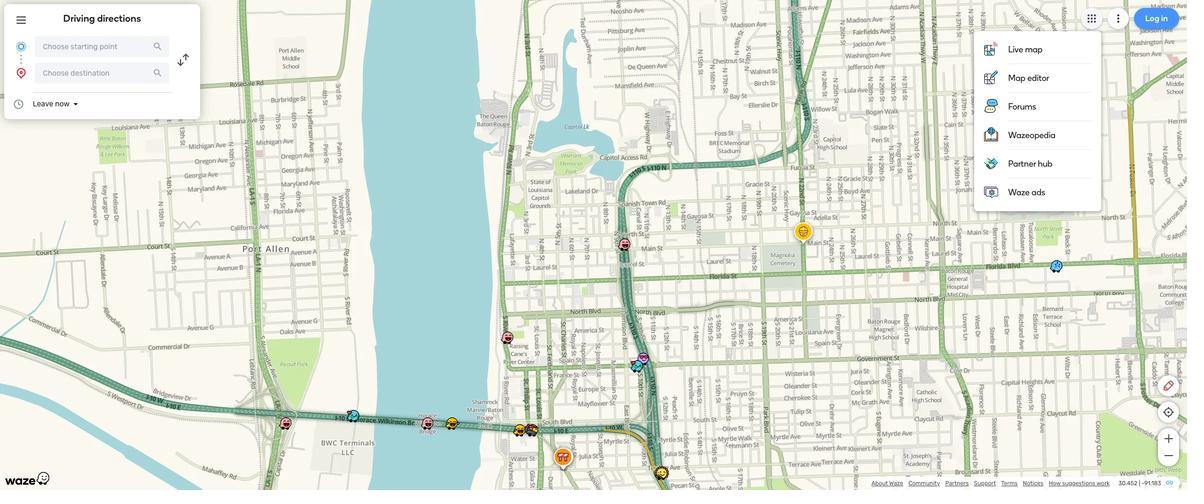 Task type: vqa. For each thing, say whether or not it's contained in the screenshot.
the Terms on the bottom
yes



Task type: locate. For each thing, give the bounding box(es) containing it.
partners link
[[945, 480, 969, 487]]

terms
[[1001, 480, 1018, 487]]

community
[[909, 480, 940, 487]]

clock image
[[12, 98, 25, 111]]

how suggestions work link
[[1049, 480, 1110, 487]]

suggestions
[[1062, 480, 1095, 487]]

driving
[[63, 13, 95, 24]]

Choose starting point text field
[[35, 36, 169, 57]]

directions
[[97, 13, 141, 24]]

30.452
[[1119, 480, 1138, 487]]

|
[[1139, 480, 1140, 487]]

leave
[[33, 100, 53, 109]]

location image
[[15, 67, 28, 79]]

current location image
[[15, 40, 28, 53]]

terms link
[[1001, 480, 1018, 487]]

work
[[1097, 480, 1110, 487]]

community link
[[909, 480, 940, 487]]



Task type: describe. For each thing, give the bounding box(es) containing it.
Choose destination text field
[[35, 62, 169, 84]]

notices link
[[1023, 480, 1044, 487]]

zoom out image
[[1162, 450, 1175, 462]]

waze
[[889, 480, 903, 487]]

91.183
[[1145, 480, 1161, 487]]

leave now
[[33, 100, 70, 109]]

about waze link
[[872, 480, 903, 487]]

-
[[1142, 480, 1145, 487]]

notices
[[1023, 480, 1044, 487]]

zoom in image
[[1162, 433, 1175, 445]]

pencil image
[[1162, 380, 1175, 392]]

driving directions
[[63, 13, 141, 24]]

link image
[[1166, 479, 1174, 487]]

about
[[872, 480, 888, 487]]

how
[[1049, 480, 1061, 487]]

partners
[[945, 480, 969, 487]]

about waze community partners support terms notices how suggestions work
[[872, 480, 1110, 487]]

support
[[974, 480, 996, 487]]

now
[[55, 100, 70, 109]]

30.452 | -91.183
[[1119, 480, 1161, 487]]

support link
[[974, 480, 996, 487]]



